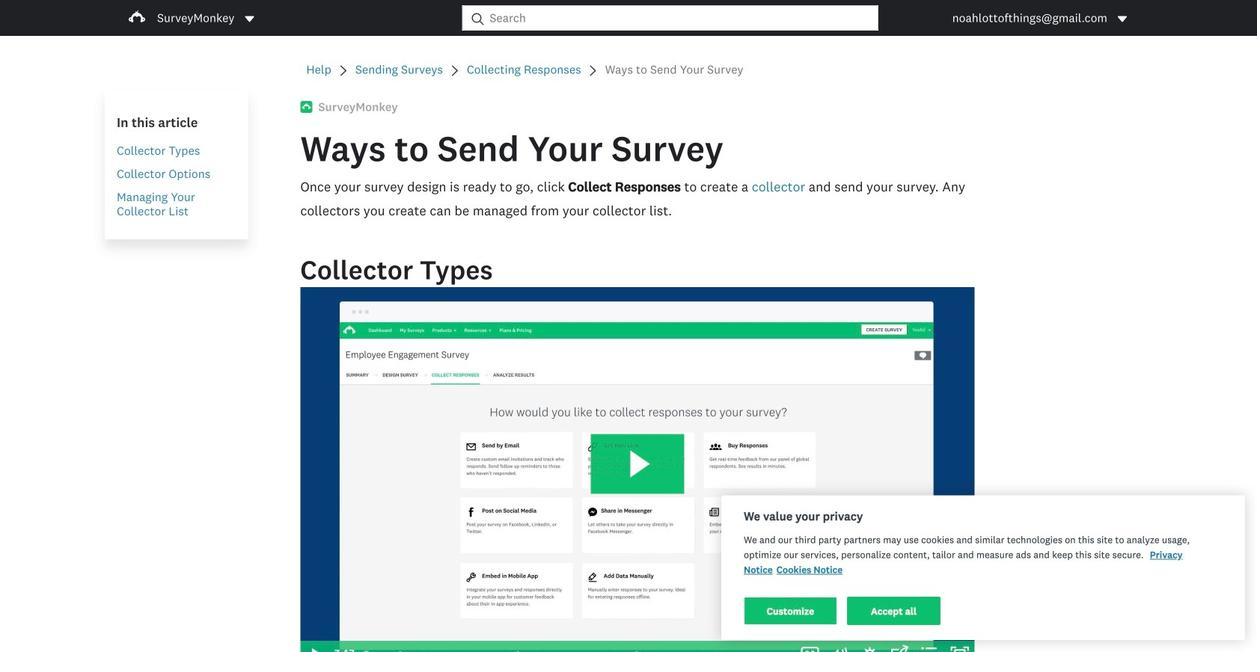 Task type: describe. For each thing, give the bounding box(es) containing it.
open image inside icon
[[245, 16, 254, 22]]

search image
[[472, 13, 484, 25]]

search image
[[472, 13, 484, 25]]

chapter markers toolbar
[[366, 642, 788, 653]]

0 horizontal spatial open image
[[244, 13, 256, 25]]



Task type: locate. For each thing, give the bounding box(es) containing it.
0 horizontal spatial open image
[[245, 16, 254, 22]]

video element
[[300, 287, 975, 653]]

playbar slider
[[355, 642, 796, 653]]

Search text field
[[484, 6, 878, 30]]

1 horizontal spatial open image
[[1117, 13, 1129, 25]]

open image
[[1117, 13, 1129, 25], [245, 16, 254, 22]]

1 horizontal spatial open image
[[1119, 16, 1127, 22]]

open image
[[244, 13, 256, 25], [1119, 16, 1127, 22]]



